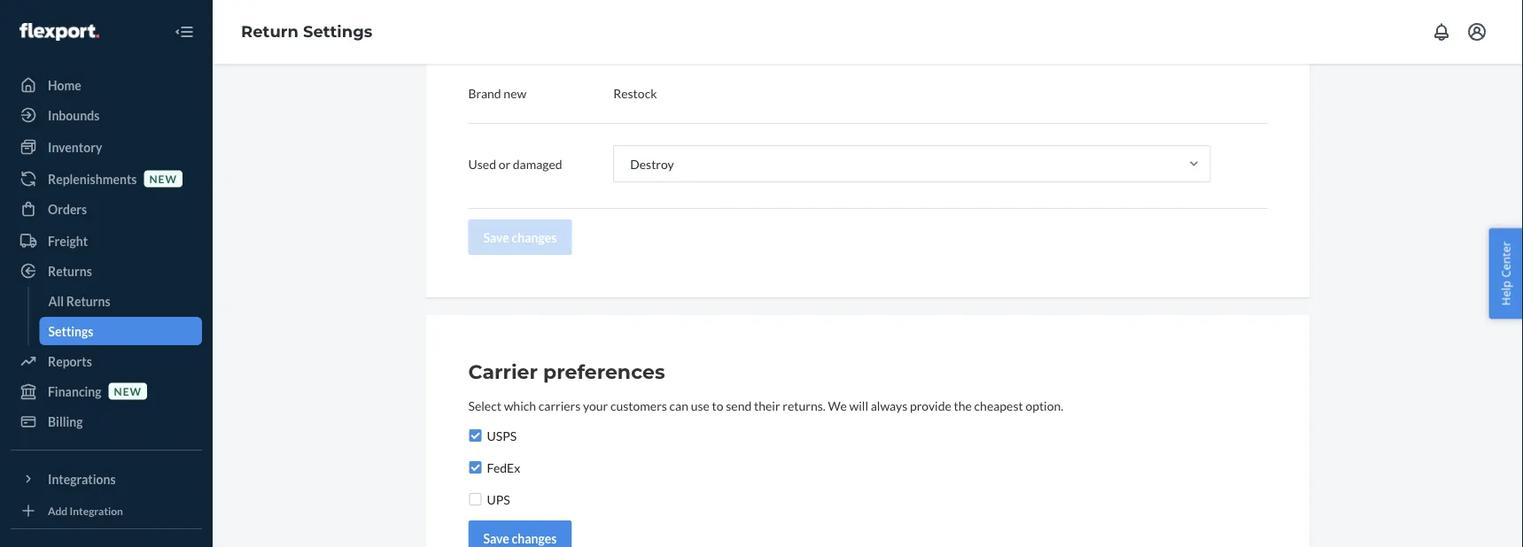 Task type: describe. For each thing, give the bounding box(es) containing it.
brand new
[[469, 86, 527, 101]]

which
[[504, 399, 536, 414]]

brand
[[469, 86, 501, 101]]

will
[[850, 399, 869, 414]]

flexport logo image
[[20, 23, 99, 41]]

freight
[[48, 234, 88, 249]]

billing link
[[11, 408, 202, 436]]

return settings link
[[241, 22, 373, 41]]

add integration
[[48, 505, 123, 518]]

always
[[871, 399, 908, 414]]

check square image
[[469, 461, 483, 475]]

all returns link
[[39, 287, 202, 316]]

center
[[1499, 242, 1515, 278]]

save for second "save changes" button from the bottom
[[484, 230, 510, 245]]

financing
[[48, 384, 102, 399]]

home link
[[11, 71, 202, 99]]

1 vertical spatial returns
[[66, 294, 110, 309]]

changes for second "save changes" button from the bottom
[[512, 230, 557, 245]]

use
[[691, 399, 710, 414]]

replenishments
[[48, 172, 137, 187]]

inbounds link
[[11, 101, 202, 129]]

new for financing
[[114, 385, 142, 398]]

cheapest
[[975, 399, 1024, 414]]

help center
[[1499, 242, 1515, 306]]

destroy
[[631, 156, 674, 172]]

2 save changes button from the top
[[469, 521, 572, 548]]

add
[[48, 505, 68, 518]]

open notifications image
[[1432, 21, 1453, 43]]

0 vertical spatial returns
[[48, 264, 92, 279]]

changes for 1st "save changes" button from the bottom of the page
[[512, 531, 557, 547]]

to
[[712, 399, 724, 414]]

provide
[[910, 399, 952, 414]]

square image
[[469, 493, 483, 507]]

integrations button
[[11, 465, 202, 494]]

carriers
[[539, 399, 581, 414]]

all
[[48, 294, 64, 309]]

option.
[[1026, 399, 1064, 414]]

their
[[754, 399, 781, 414]]

carrier
[[469, 360, 538, 384]]



Task type: locate. For each thing, give the bounding box(es) containing it.
your
[[583, 399, 608, 414]]

save for 1st "save changes" button from the bottom of the page
[[484, 531, 510, 547]]

settings
[[303, 22, 373, 41], [48, 324, 93, 339]]

used or damaged
[[469, 156, 563, 172]]

0 horizontal spatial settings
[[48, 324, 93, 339]]

1 horizontal spatial new
[[149, 172, 177, 185]]

2 save changes from the top
[[484, 531, 557, 547]]

select which carriers your customers can use to send their returns. we will always provide the cheapest option.
[[469, 399, 1064, 414]]

reports link
[[11, 348, 202, 376]]

orders
[[48, 202, 87, 217]]

settings up "reports"
[[48, 324, 93, 339]]

0 vertical spatial new
[[504, 86, 527, 101]]

returns link
[[11, 257, 202, 285]]

2 changes from the top
[[512, 531, 557, 547]]

0 vertical spatial changes
[[512, 230, 557, 245]]

open account menu image
[[1467, 21, 1489, 43]]

1 changes from the top
[[512, 230, 557, 245]]

1 vertical spatial new
[[149, 172, 177, 185]]

settings right return
[[303, 22, 373, 41]]

2 save from the top
[[484, 531, 510, 547]]

returns down freight
[[48, 264, 92, 279]]

returns right the 'all'
[[66, 294, 110, 309]]

we
[[828, 399, 847, 414]]

billing
[[48, 414, 83, 430]]

the
[[954, 399, 972, 414]]

0 horizontal spatial new
[[114, 385, 142, 398]]

returns
[[48, 264, 92, 279], [66, 294, 110, 309]]

restock
[[614, 86, 657, 101]]

return settings
[[241, 22, 373, 41]]

all returns
[[48, 294, 110, 309]]

home
[[48, 78, 81, 93]]

integrations
[[48, 472, 116, 487]]

2 horizontal spatial new
[[504, 86, 527, 101]]

0 vertical spatial save changes
[[484, 230, 557, 245]]

0 vertical spatial save
[[484, 230, 510, 245]]

1 vertical spatial save changes button
[[469, 521, 572, 548]]

customers
[[611, 399, 667, 414]]

new
[[504, 86, 527, 101], [149, 172, 177, 185], [114, 385, 142, 398]]

help
[[1499, 281, 1515, 306]]

settings link
[[39, 317, 202, 346]]

1 save changes from the top
[[484, 230, 557, 245]]

preferences
[[544, 360, 665, 384]]

1 vertical spatial save
[[484, 531, 510, 547]]

add integration link
[[11, 501, 202, 522]]

return
[[241, 22, 299, 41]]

can
[[670, 399, 689, 414]]

1 save from the top
[[484, 230, 510, 245]]

returns.
[[783, 399, 826, 414]]

0 vertical spatial save changes button
[[469, 220, 572, 255]]

save changes button down used or damaged
[[469, 220, 572, 255]]

save changes button
[[469, 220, 572, 255], [469, 521, 572, 548]]

save
[[484, 230, 510, 245], [484, 531, 510, 547]]

freight link
[[11, 227, 202, 255]]

0 vertical spatial settings
[[303, 22, 373, 41]]

2 vertical spatial new
[[114, 385, 142, 398]]

inbounds
[[48, 108, 100, 123]]

1 horizontal spatial settings
[[303, 22, 373, 41]]

changes
[[512, 230, 557, 245], [512, 531, 557, 547]]

inventory
[[48, 140, 102, 155]]

damaged
[[513, 156, 563, 172]]

1 vertical spatial changes
[[512, 531, 557, 547]]

1 save changes button from the top
[[469, 220, 572, 255]]

new right the brand
[[504, 86, 527, 101]]

1 vertical spatial save changes
[[484, 531, 557, 547]]

new for replenishments
[[149, 172, 177, 185]]

1 vertical spatial settings
[[48, 324, 93, 339]]

send
[[726, 399, 752, 414]]

used
[[469, 156, 496, 172]]

new down reports link
[[114, 385, 142, 398]]

save changes button down "square" image
[[469, 521, 572, 548]]

select
[[469, 399, 502, 414]]

integration
[[70, 505, 123, 518]]

inventory link
[[11, 133, 202, 161]]

help center button
[[1490, 228, 1524, 319]]

check square image
[[469, 429, 483, 443]]

carrier preferences
[[469, 360, 665, 384]]

orders link
[[11, 195, 202, 223]]

reports
[[48, 354, 92, 369]]

save changes
[[484, 230, 557, 245], [484, 531, 557, 547]]

close navigation image
[[174, 21, 195, 43]]

or
[[499, 156, 511, 172]]

new up orders link
[[149, 172, 177, 185]]



Task type: vqa. For each thing, say whether or not it's contained in the screenshot.
Open notifications icon at the right top of page
yes



